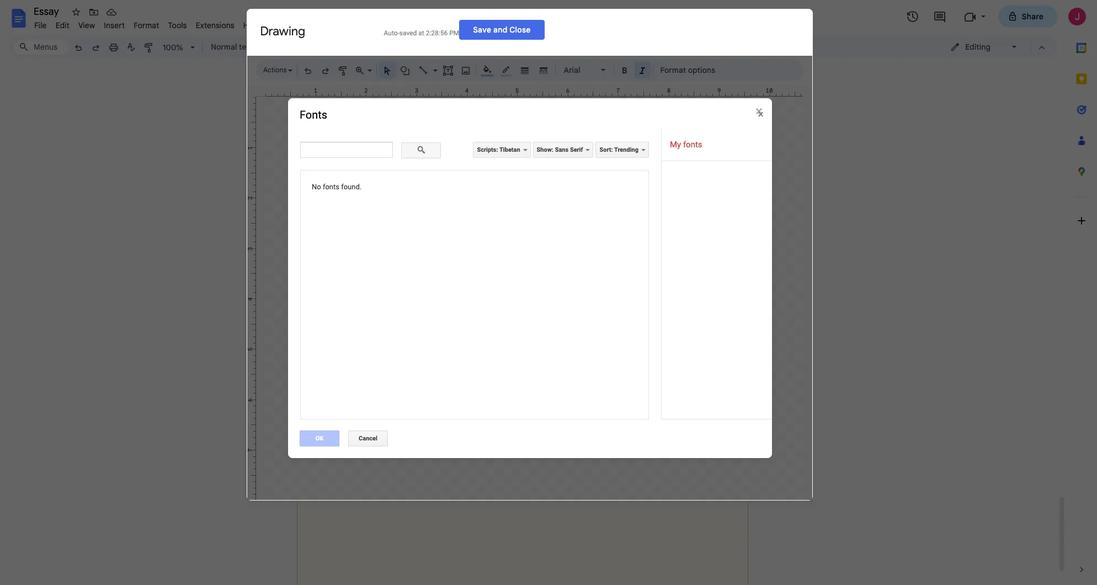 Task type: locate. For each thing, give the bounding box(es) containing it.
tab list
[[1067, 33, 1098, 554]]

saved
[[400, 29, 417, 37]]

save and close
[[473, 25, 531, 35]]

save and close button
[[460, 20, 545, 39]]

pm
[[450, 29, 460, 37]]

Menus field
[[14, 39, 69, 55]]

menu bar inside menu bar banner
[[30, 14, 264, 33]]

drawing application
[[0, 0, 1098, 585]]

main toolbar
[[68, 0, 748, 314]]

menu bar banner
[[0, 0, 1098, 585]]

menu bar
[[30, 14, 264, 33]]

auto-saved at 2:28:56 pm
[[384, 29, 460, 37]]

2:28:56
[[426, 29, 448, 37]]



Task type: describe. For each thing, give the bounding box(es) containing it.
drawing dialog
[[247, 9, 813, 501]]

share. private to only me. image
[[1008, 11, 1018, 21]]

save
[[473, 25, 492, 35]]

tab list inside menu bar banner
[[1067, 33, 1098, 554]]

drawing
[[260, 23, 306, 38]]

Star checkbox
[[68, 4, 84, 20]]

close
[[510, 25, 531, 35]]

Rename text field
[[30, 4, 65, 18]]

drawing heading
[[260, 23, 371, 39]]

auto-
[[384, 29, 400, 37]]

and
[[494, 25, 508, 35]]

at
[[419, 29, 425, 37]]



Task type: vqa. For each thing, say whether or not it's contained in the screenshot.
Opacity slider at the top of page
no



